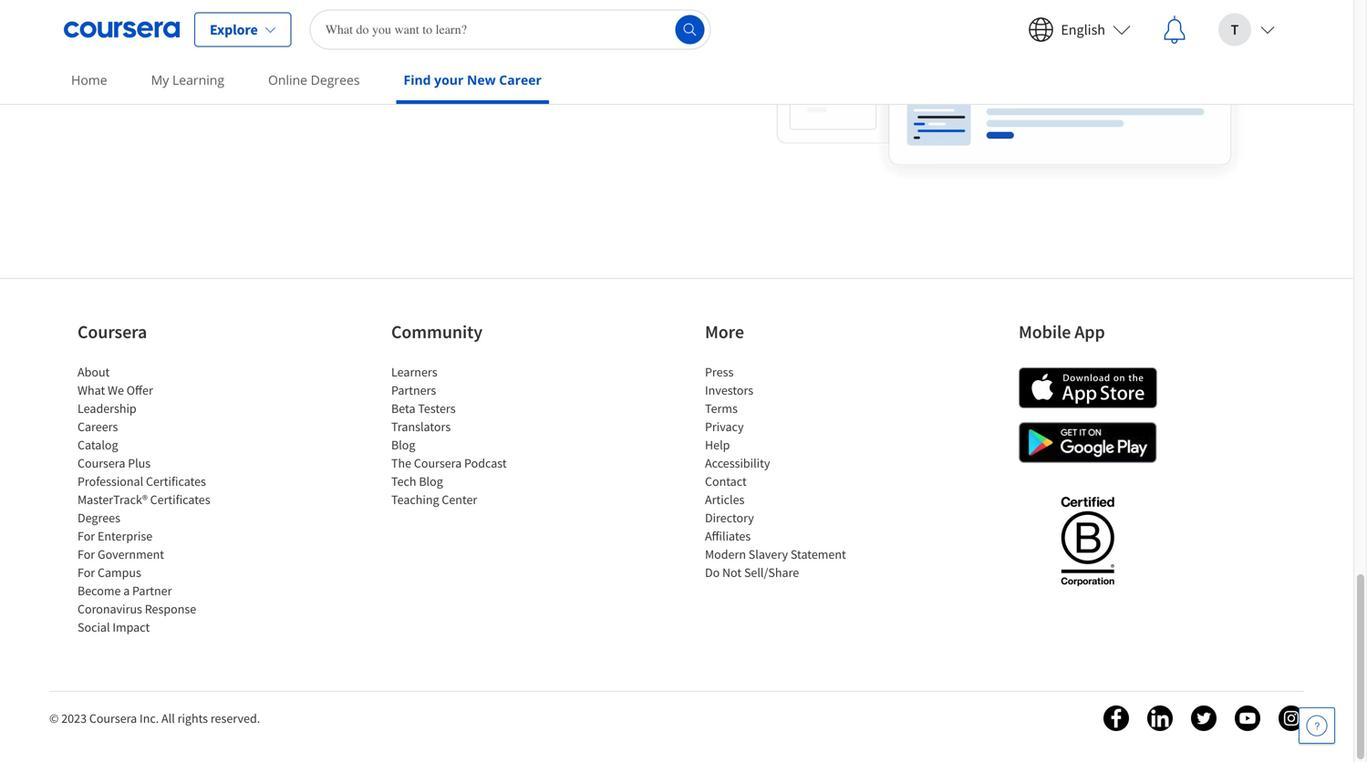Task type: locate. For each thing, give the bounding box(es) containing it.
coursera inside learners partners beta testers translators blog the coursera podcast tech blog teaching center
[[414, 455, 462, 472]]

app
[[1075, 321, 1106, 343]]

degrees right online on the top
[[311, 71, 360, 89]]

become a partner link
[[78, 583, 172, 599]]

list for community
[[391, 363, 547, 509]]

find your new career
[[404, 71, 542, 89]]

degrees down mastertrack®
[[78, 510, 120, 526]]

coursera plus link
[[78, 455, 151, 472]]

1 vertical spatial degrees
[[78, 510, 120, 526]]

blog up teaching center link
[[419, 473, 443, 490]]

coronavirus response link
[[78, 601, 196, 618]]

get it on google play image
[[1019, 422, 1158, 463]]

2 horizontal spatial list
[[705, 363, 860, 582]]

1 vertical spatial for
[[78, 546, 95, 563]]

list containing learners
[[391, 363, 547, 509]]

partners link
[[391, 382, 436, 399]]

privacy
[[705, 419, 744, 435]]

certificates up mastertrack® certificates link
[[146, 473, 206, 490]]

catalog link
[[78, 437, 118, 453]]

coursera instagram image
[[1279, 706, 1305, 732]]

your inside "button"
[[146, 14, 172, 30]]

beta testers link
[[391, 401, 456, 417]]

0 horizontal spatial list
[[78, 363, 233, 637]]

1 horizontal spatial list
[[391, 363, 547, 509]]

certificates
[[146, 473, 206, 490], [150, 492, 210, 508]]

do not sell/share link
[[705, 565, 800, 581]]

blog
[[391, 437, 416, 453], [419, 473, 443, 490]]

1 list from the left
[[78, 363, 233, 637]]

0 horizontal spatial your
[[146, 14, 172, 30]]

help link
[[705, 437, 730, 453]]

explore button
[[194, 12, 292, 47]]

leadership
[[78, 401, 137, 417]]

coursera inside the about what we offer leadership careers catalog coursera plus professional certificates mastertrack® certificates degrees for enterprise for government for campus become a partner coronavirus response social impact
[[78, 455, 125, 472]]

your right view
[[146, 14, 172, 30]]

list for coursera
[[78, 363, 233, 637]]

home
[[71, 71, 107, 89]]

list containing about
[[78, 363, 233, 637]]

directory
[[705, 510, 754, 526]]

teaching center link
[[391, 492, 477, 508]]

accessibility
[[705, 455, 770, 472]]

0 vertical spatial degrees
[[311, 71, 360, 89]]

directory link
[[705, 510, 754, 526]]

your right find
[[434, 71, 464, 89]]

0 vertical spatial blog
[[391, 437, 416, 453]]

1 vertical spatial your
[[434, 71, 464, 89]]

accessibility link
[[705, 455, 770, 472]]

press link
[[705, 364, 734, 380]]

learners partners beta testers translators blog the coursera podcast tech blog teaching center
[[391, 364, 507, 508]]

0 horizontal spatial blog
[[391, 437, 416, 453]]

1 vertical spatial blog
[[419, 473, 443, 490]]

beta
[[391, 401, 416, 417]]

professional certificates link
[[78, 473, 206, 490]]

None search field
[[310, 10, 711, 50]]

career
[[499, 71, 542, 89]]

0 vertical spatial your
[[146, 14, 172, 30]]

not
[[723, 565, 742, 581]]

home link
[[64, 59, 115, 100]]

coursera twitter image
[[1192, 706, 1217, 732]]

1 horizontal spatial your
[[434, 71, 464, 89]]

professional
[[78, 473, 143, 490]]

blog up the
[[391, 437, 416, 453]]

t button
[[1204, 0, 1290, 59]]

plus
[[128, 455, 151, 472]]

for up for campus link
[[78, 546, 95, 563]]

tech
[[391, 473, 417, 490]]

3 list from the left
[[705, 363, 860, 582]]

what
[[78, 382, 105, 399]]

more
[[705, 321, 744, 343]]

for up become
[[78, 565, 95, 581]]

online degrees
[[268, 71, 360, 89]]

find your new career link
[[396, 59, 549, 104]]

articles
[[705, 492, 745, 508]]

1 for from the top
[[78, 528, 95, 545]]

coursera down the catalog
[[78, 455, 125, 472]]

list
[[78, 363, 233, 637], [391, 363, 547, 509], [705, 363, 860, 582]]

0 horizontal spatial degrees
[[78, 510, 120, 526]]

leadership link
[[78, 401, 137, 417]]

translators
[[391, 419, 451, 435]]

coursera left inc. at the left bottom
[[89, 711, 137, 727]]

2 list from the left
[[391, 363, 547, 509]]

list containing press
[[705, 363, 860, 582]]

modern
[[705, 546, 746, 563]]

mastertrack®
[[78, 492, 148, 508]]

my learning link
[[144, 59, 232, 100]]

0 vertical spatial for
[[78, 528, 95, 545]]

translators link
[[391, 419, 451, 435]]

the
[[391, 455, 412, 472]]

mobile
[[1019, 321, 1072, 343]]

coursera image
[[64, 15, 180, 44]]

statement
[[791, 546, 847, 563]]

articles link
[[705, 492, 745, 508]]

about what we offer leadership careers catalog coursera plus professional certificates mastertrack® certificates degrees for enterprise for government for campus become a partner coronavirus response social impact
[[78, 364, 210, 636]]

logo of certified b corporation image
[[1051, 486, 1126, 596]]

partners
[[391, 382, 436, 399]]

careers
[[78, 419, 118, 435]]

tech blog link
[[391, 473, 443, 490]]

for campus link
[[78, 565, 141, 581]]

2 vertical spatial for
[[78, 565, 95, 581]]

coursera up tech blog link
[[414, 455, 462, 472]]

for down "degrees" link
[[78, 528, 95, 545]]

for
[[78, 528, 95, 545], [78, 546, 95, 563], [78, 565, 95, 581]]

partner
[[132, 583, 172, 599]]

list for more
[[705, 363, 860, 582]]

certificates down professional certificates link in the left bottom of the page
[[150, 492, 210, 508]]

rights
[[178, 711, 208, 727]]

1 horizontal spatial blog
[[419, 473, 443, 490]]

coursera up about
[[78, 321, 147, 343]]

terms
[[705, 401, 738, 417]]

view your profile button
[[102, 5, 247, 38]]

for enterprise link
[[78, 528, 153, 545]]

explore
[[210, 21, 258, 39]]

help
[[705, 437, 730, 453]]



Task type: describe. For each thing, give the bounding box(es) containing it.
about
[[78, 364, 110, 380]]

degrees link
[[78, 510, 120, 526]]

press
[[705, 364, 734, 380]]

1 horizontal spatial degrees
[[311, 71, 360, 89]]

impact
[[113, 619, 150, 636]]

contact
[[705, 473, 747, 490]]

press investors terms privacy help accessibility contact articles directory affiliates modern slavery statement do not sell/share
[[705, 364, 847, 581]]

investors link
[[705, 382, 754, 399]]

modern slavery statement link
[[705, 546, 847, 563]]

testers
[[418, 401, 456, 417]]

1 vertical spatial certificates
[[150, 492, 210, 508]]

social
[[78, 619, 110, 636]]

careers link
[[78, 419, 118, 435]]

for government link
[[78, 546, 164, 563]]

english
[[1061, 21, 1106, 39]]

enterprise
[[98, 528, 153, 545]]

terms link
[[705, 401, 738, 417]]

graphic of the learner profile page image
[[677, 0, 1252, 189]]

do
[[705, 565, 720, 581]]

catalog
[[78, 437, 118, 453]]

3 for from the top
[[78, 565, 95, 581]]

privacy link
[[705, 419, 744, 435]]

community
[[391, 321, 483, 343]]

affiliates
[[705, 528, 751, 545]]

2 for from the top
[[78, 546, 95, 563]]

government
[[98, 546, 164, 563]]

affiliates link
[[705, 528, 751, 545]]

english button
[[1014, 0, 1146, 59]]

mastertrack® certificates link
[[78, 492, 210, 508]]

about link
[[78, 364, 110, 380]]

all
[[162, 711, 175, 727]]

degrees inside the about what we offer leadership careers catalog coursera plus professional certificates mastertrack® certificates degrees for enterprise for government for campus become a partner coronavirus response social impact
[[78, 510, 120, 526]]

response
[[145, 601, 196, 618]]

social impact link
[[78, 619, 150, 636]]

new
[[467, 71, 496, 89]]

what we offer link
[[78, 382, 153, 399]]

reserved.
[[211, 711, 260, 727]]

learners
[[391, 364, 438, 380]]

0 vertical spatial certificates
[[146, 473, 206, 490]]

view your profile
[[117, 14, 211, 30]]

coursera facebook image
[[1104, 706, 1130, 732]]

view
[[117, 14, 144, 30]]

inc.
[[140, 711, 159, 727]]

my learning
[[151, 71, 224, 89]]

download on the app store image
[[1019, 368, 1158, 409]]

©
[[49, 711, 59, 727]]

What do you want to learn? text field
[[310, 10, 711, 50]]

blog link
[[391, 437, 416, 453]]

2023
[[61, 711, 87, 727]]

we
[[108, 382, 124, 399]]

campus
[[98, 565, 141, 581]]

offer
[[127, 382, 153, 399]]

slavery
[[749, 546, 788, 563]]

sell/share
[[745, 565, 800, 581]]

podcast
[[464, 455, 507, 472]]

mobile app
[[1019, 321, 1106, 343]]

coursera youtube image
[[1235, 706, 1261, 732]]

contact link
[[705, 473, 747, 490]]

online
[[268, 71, 308, 89]]

coursera linkedin image
[[1148, 706, 1173, 732]]

my
[[151, 71, 169, 89]]

© 2023 coursera inc. all rights reserved.
[[49, 711, 260, 727]]

your for view
[[146, 14, 172, 30]]

t
[[1232, 21, 1239, 39]]

a
[[123, 583, 130, 599]]

learning
[[172, 71, 224, 89]]

your for find
[[434, 71, 464, 89]]

coronavirus
[[78, 601, 142, 618]]

investors
[[705, 382, 754, 399]]

online degrees link
[[261, 59, 367, 100]]

the coursera podcast link
[[391, 455, 507, 472]]

find
[[404, 71, 431, 89]]

help center image
[[1307, 715, 1329, 737]]

teaching
[[391, 492, 439, 508]]



Task type: vqa. For each thing, say whether or not it's contained in the screenshot.
english
yes



